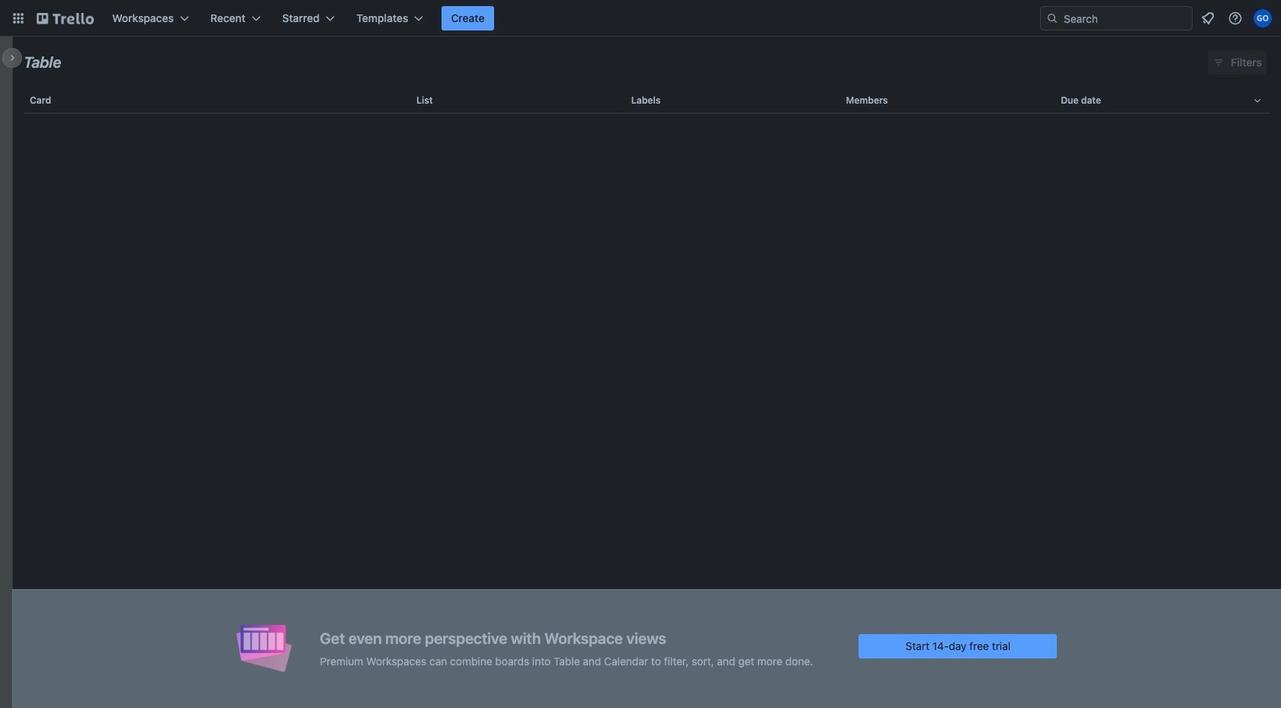 Task type: vqa. For each thing, say whether or not it's contained in the screenshot.
text field
yes



Task type: locate. For each thing, give the bounding box(es) containing it.
back to home image
[[37, 6, 94, 31]]

primary element
[[0, 0, 1282, 37]]

row
[[24, 82, 1270, 119]]

None text field
[[24, 48, 61, 77]]

table
[[12, 82, 1282, 709]]



Task type: describe. For each thing, give the bounding box(es) containing it.
open information menu image
[[1228, 11, 1244, 26]]

search image
[[1047, 12, 1059, 24]]

Search field
[[1059, 8, 1192, 29]]

0 notifications image
[[1199, 9, 1218, 27]]

gary orlando (garyorlando) image
[[1254, 9, 1273, 27]]



